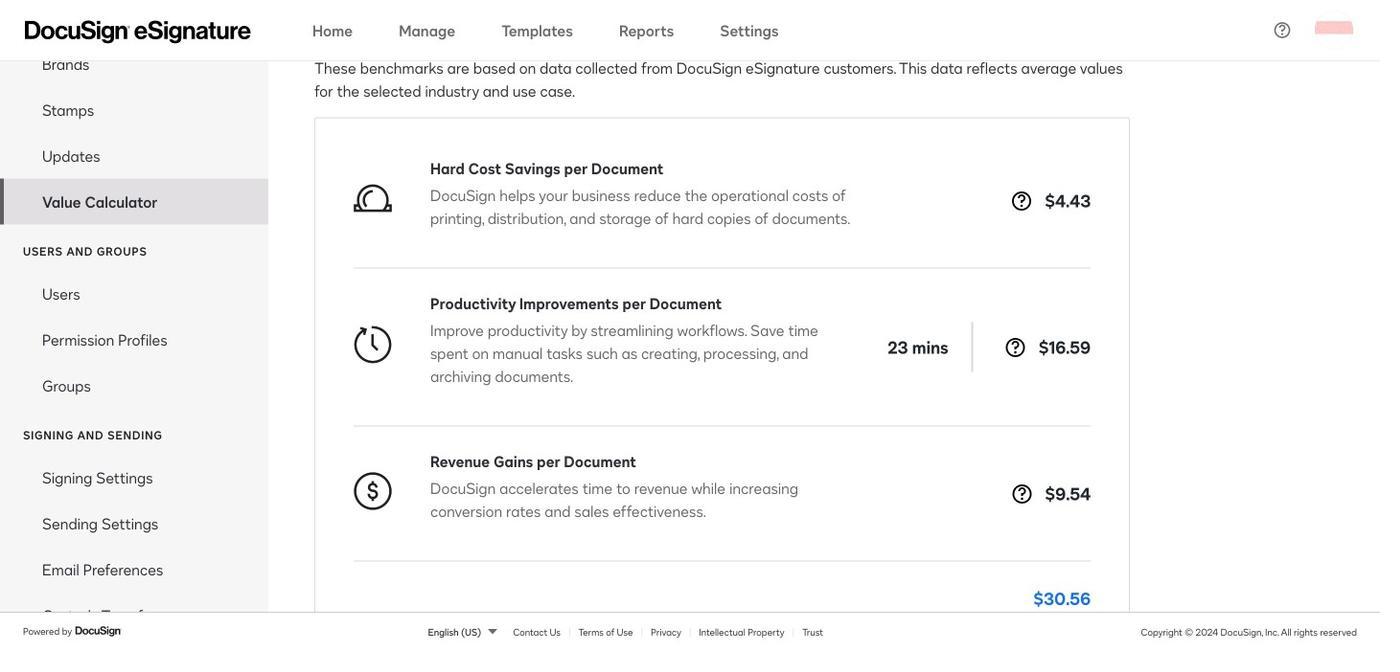 Task type: locate. For each thing, give the bounding box(es) containing it.
docusign admin image
[[25, 21, 251, 44]]

your uploaded profile image image
[[1315, 11, 1353, 49]]

productivity improvements per document image
[[354, 326, 392, 364]]

signing and sending element
[[0, 455, 268, 652]]



Task type: vqa. For each thing, say whether or not it's contained in the screenshot.
Signing and Sending element on the bottom of the page
yes



Task type: describe. For each thing, give the bounding box(es) containing it.
account element
[[0, 0, 268, 225]]

hard cost savings per document image
[[354, 179, 392, 217]]

docusign image
[[75, 624, 123, 639]]

users and groups element
[[0, 271, 268, 409]]

revenue gains per document image
[[354, 472, 392, 511]]



